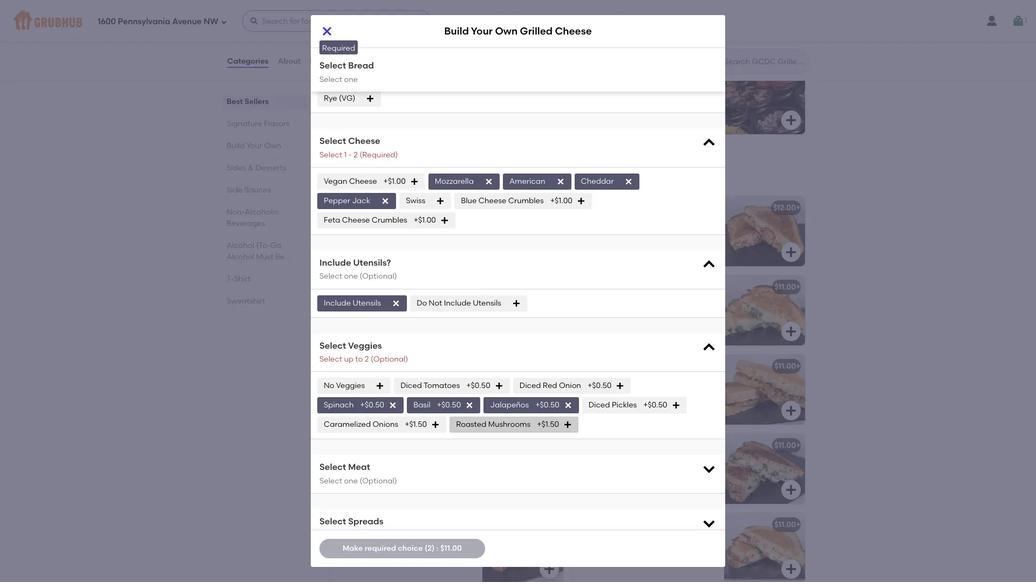 Task type: locate. For each thing, give the bounding box(es) containing it.
swiss inside the swiss cheese, pastrami, sauekraut, mustard
[[337, 536, 356, 545]]

2 vertical spatial your
[[246, 141, 262, 151]]

bbq
[[337, 362, 353, 371], [442, 388, 458, 397]]

cheddar inside 'cheddar and pepper jack cheese, cajun crunch (bell pepper, celery, onion) remoulade'
[[578, 377, 611, 386]]

utensils right not at the bottom left of page
[[473, 299, 501, 308]]

0 vertical spatial celery,
[[417, 309, 441, 318]]

1600
[[98, 17, 116, 26]]

& inside tab
[[248, 163, 254, 173]]

swiss for swiss
[[406, 196, 425, 205]]

1 vertical spatial bread
[[348, 60, 374, 71]]

spinach,
[[651, 298, 683, 307], [429, 457, 461, 466]]

0 horizontal spatial best
[[227, 97, 243, 106]]

red
[[543, 382, 557, 391], [392, 467, 406, 477]]

0 vertical spatial build your own grilled cheese
[[444, 25, 592, 37]]

2 right to on the left
[[365, 355, 369, 364]]

+$1.50 for caramelized onions
[[405, 421, 427, 430]]

svg image
[[221, 19, 227, 25], [366, 94, 375, 103], [785, 114, 798, 127], [701, 135, 717, 151], [543, 246, 556, 259], [701, 257, 717, 272], [392, 299, 400, 308], [512, 299, 521, 308], [543, 325, 556, 338], [785, 325, 798, 338], [701, 340, 717, 355], [376, 382, 384, 391], [495, 382, 503, 391], [616, 382, 625, 391], [389, 402, 397, 410], [465, 402, 474, 410], [672, 402, 680, 410], [701, 462, 717, 477], [543, 484, 556, 497], [785, 484, 798, 497], [785, 563, 798, 576]]

svg image
[[1012, 15, 1025, 28], [250, 17, 258, 25], [321, 25, 333, 38], [410, 177, 419, 186], [484, 177, 493, 186], [556, 177, 565, 186], [625, 177, 633, 186], [381, 197, 390, 205], [436, 197, 445, 205], [577, 197, 585, 205], [440, 216, 449, 225], [785, 246, 798, 259], [564, 402, 572, 410], [543, 405, 556, 417], [785, 405, 798, 417], [431, 421, 440, 430], [563, 421, 572, 430], [701, 517, 717, 532], [543, 563, 556, 576]]

select bread select one
[[319, 34, 374, 57], [319, 60, 374, 84]]

2 right "-"
[[354, 150, 358, 159]]

2 vertical spatial signature
[[381, 174, 412, 182]]

jack inside "pepper jack cheese, chorizo crumble, pico de gallo, avocado crema"
[[607, 219, 625, 228]]

best
[[328, 36, 353, 50], [227, 97, 243, 106]]

southwest image
[[724, 196, 805, 266]]

feta
[[324, 216, 340, 225], [379, 457, 396, 466]]

0 horizontal spatial feta
[[324, 216, 340, 225]]

swiss cheese, pastrami, sauekraut, mustard
[[337, 536, 466, 556]]

signature flavors tab
[[227, 118, 302, 130]]

one down meat
[[344, 477, 358, 486]]

ordered
[[348, 51, 377, 60]]

1 horizontal spatial best
[[328, 36, 353, 50]]

1 vertical spatial your
[[600, 99, 617, 108]]

2 horizontal spatial pepper
[[630, 377, 656, 386]]

2 vertical spatial (optional)
[[360, 477, 397, 486]]

one up 'buffalo blue'
[[344, 272, 358, 281]]

swiss down flavors: at the left top of the page
[[406, 196, 425, 205]]

flavors for signature flavors
[[264, 119, 290, 128]]

buffalo blue image
[[482, 276, 563, 346]]

veggies up to on the left
[[348, 341, 382, 351]]

rye (vg)
[[324, 94, 355, 103]]

0 vertical spatial onion
[[559, 382, 581, 391]]

1 vertical spatial pepper
[[578, 219, 605, 228]]

1 horizontal spatial celery,
[[679, 388, 703, 397]]

reuben image
[[482, 514, 563, 583]]

buffalo up onion), on the bottom of the page
[[437, 298, 463, 307]]

bread up ordered
[[348, 34, 374, 44]]

crunch up "diced pickles"
[[602, 388, 629, 397]]

signature down best sellers
[[227, 119, 262, 128]]

1 horizontal spatial 1
[[1025, 16, 1027, 25]]

0 horizontal spatial crumbles
[[372, 216, 407, 225]]

$11.00 for "buffalo blue" image
[[533, 283, 554, 292]]

american inside american cheese, diced tomato, bacon
[[337, 219, 373, 228]]

& inside signature flavors gcdc's famous signature flavors: available as a grilled cheese, patty melt, or mac & cheese bowl.
[[591, 174, 596, 182]]

1 vertical spatial american
[[362, 203, 398, 212]]

your
[[471, 25, 493, 37], [600, 99, 617, 108], [246, 141, 262, 151]]

1 vertical spatial signature
[[328, 159, 383, 173]]

+$1.50 down basil
[[405, 421, 427, 430]]

side
[[227, 186, 242, 195]]

1 vertical spatial build
[[580, 99, 599, 108]]

Search GCDC Grilled Cheese Bar search field
[[723, 57, 806, 67]]

+ for swiss cheese, pastrami, sauekraut, mustard
[[554, 521, 559, 530]]

+$1.50 right mushrooms
[[537, 421, 559, 430]]

crunch down include utensils
[[337, 309, 364, 318]]

+ for cheddar and blue cheese, buffalo crunch (diced carrot, celery, onion), ranch and hot sauce
[[554, 283, 559, 292]]

tomato, down available
[[429, 219, 459, 228]]

+
[[599, 112, 604, 121], [554, 203, 559, 212], [796, 203, 800, 212], [554, 283, 559, 292], [796, 283, 800, 292], [796, 362, 800, 371], [796, 441, 800, 450], [554, 521, 559, 530], [796, 521, 800, 530]]

0 vertical spatial sellers
[[356, 36, 393, 50]]

young american
[[337, 203, 398, 212]]

0 vertical spatial buffalo
[[337, 283, 363, 292]]

1 horizontal spatial tomato,
[[429, 219, 459, 228]]

include inside include utensils? select one (optional)
[[319, 258, 351, 268]]

sellers up signature flavors
[[245, 97, 269, 106]]

1 vertical spatial build your own grilled cheese
[[580, 99, 692, 108]]

pepper,
[[649, 388, 677, 397]]

0 vertical spatial own
[[495, 25, 518, 37]]

& right sides
[[248, 163, 254, 173]]

american cheese, diced tomato, bacon
[[337, 219, 459, 239]]

0 vertical spatial red
[[543, 382, 557, 391]]

1 vertical spatial flavors
[[386, 159, 427, 173]]

0 horizontal spatial red
[[392, 467, 406, 477]]

0 horizontal spatial tomato,
[[337, 467, 367, 477]]

american for american
[[509, 177, 545, 186]]

1 horizontal spatial grilled
[[520, 25, 553, 37]]

1 horizontal spatial mozzarella
[[578, 298, 617, 307]]

side sauces tab
[[227, 185, 302, 196]]

2 horizontal spatial blue
[[461, 196, 477, 205]]

0 vertical spatial &
[[248, 163, 254, 173]]

0 vertical spatial flavors
[[264, 119, 290, 128]]

0 horizontal spatial 2
[[354, 150, 358, 159]]

sweatshirt
[[227, 297, 265, 306]]

+$0.50 down diced red onion at the bottom of the page
[[535, 401, 559, 410]]

diced down the cajun
[[589, 401, 610, 410]]

0 vertical spatial tomato,
[[429, 219, 459, 228]]

include up ranch
[[324, 299, 351, 308]]

sweatshirt tab
[[227, 296, 302, 307]]

feta down 'young'
[[324, 216, 340, 225]]

sauce inside 'cheddar and blue cheese, buffalo crunch (diced carrot, celery, onion), ranch and hot sauce'
[[393, 320, 417, 329]]

cheese,
[[506, 174, 531, 182], [374, 219, 404, 228], [627, 219, 656, 228], [405, 298, 435, 307], [619, 298, 649, 307], [371, 377, 401, 386], [678, 377, 708, 386], [398, 457, 427, 466], [358, 536, 388, 545]]

mediterranean image
[[482, 434, 563, 504]]

pennsylvania
[[118, 17, 170, 26]]

non-alcoholic beverages tab
[[227, 207, 302, 229]]

spinach, inside mozzarella, feta cheese, spinach, tomato, diced red onion
[[429, 457, 461, 466]]

0 horizontal spatial utensils
[[353, 299, 381, 308]]

free
[[352, 74, 368, 84]]

flavors up flavors: at the left top of the page
[[386, 159, 427, 173]]

2 vertical spatial build
[[227, 141, 245, 151]]

$11.00 + for cheddar and pepper jack cheese, cajun crunch (bell pepper, celery, onion) remoulade
[[774, 362, 800, 371]]

+$1.00 down flavors: at the left top of the page
[[414, 216, 436, 225]]

red inside mozzarella, feta cheese, spinach, tomato, diced red onion
[[392, 467, 406, 477]]

0 vertical spatial pepper
[[324, 196, 350, 205]]

crunch inside 'cheddar and pepper jack cheese, cajun crunch (bell pepper, celery, onion) remoulade'
[[602, 388, 629, 397]]

crumbles down patty
[[508, 196, 544, 205]]

cheddar inside 'cheddar and blue cheese, buffalo crunch (diced carrot, celery, onion), ranch and hot sauce'
[[337, 298, 370, 307]]

0 vertical spatial veggies
[[348, 341, 382, 351]]

signature inside tab
[[227, 119, 262, 128]]

pepper
[[324, 196, 350, 205], [578, 219, 605, 228], [630, 377, 656, 386]]

+$0.50 down tomatoes
[[437, 401, 461, 410]]

swiss for swiss cheese, pastrami, sauekraut, mustard
[[337, 536, 356, 545]]

buffalo up include utensils
[[337, 283, 363, 292]]

1 one from the top
[[344, 48, 358, 57]]

svg image inside 1 'button'
[[1012, 15, 1025, 28]]

+$0.50 up onion)
[[588, 382, 612, 391]]

0 vertical spatial sauce
[[393, 320, 417, 329]]

2 vertical spatial pepper
[[630, 377, 656, 386]]

main navigation navigation
[[0, 0, 1036, 42]]

pepper inside "pepper jack cheese, chorizo crumble, pico de gallo, avocado crema"
[[578, 219, 605, 228]]

ranch
[[337, 320, 360, 329]]

(optional) down meat
[[360, 477, 397, 486]]

1 horizontal spatial jack
[[607, 219, 625, 228]]

signature up vegan cheese
[[328, 159, 383, 173]]

1 vertical spatial crunch
[[602, 388, 629, 397]]

cheese inside select cheese select 1 - 2 (required)
[[348, 136, 380, 146]]

green goddess image
[[724, 276, 805, 346]]

2 vertical spatial own
[[264, 141, 281, 151]]

spinach, down roasted
[[429, 457, 461, 466]]

tomato, down mozzarella,
[[337, 467, 367, 477]]

include down bacon at the left
[[319, 258, 351, 268]]

cheddar and blue cheese, buffalo crunch (diced carrot, celery, onion), ranch and hot sauce
[[337, 298, 468, 329]]

1 horizontal spatial 2
[[365, 355, 369, 364]]

buffalo
[[337, 283, 363, 292], [437, 298, 463, 307]]

blue up carrot,
[[388, 298, 404, 307]]

2 for veggies
[[365, 355, 369, 364]]

cheddar up the cajun
[[578, 377, 611, 386]]

1 vertical spatial red
[[392, 467, 406, 477]]

diced up jalapeños
[[520, 382, 541, 391]]

sauce
[[393, 320, 417, 329], [337, 399, 360, 408]]

(optional) down utensils?
[[360, 272, 397, 281]]

2 inside select veggies select up to 2 (optional)
[[365, 355, 369, 364]]

1 horizontal spatial feta
[[379, 457, 396, 466]]

cheddar up pulled
[[337, 377, 370, 386]]

american up bacon at the left
[[337, 219, 373, 228]]

4 one from the top
[[344, 477, 358, 486]]

$9.50
[[580, 112, 599, 121]]

young american image
[[482, 196, 563, 266]]

veggies
[[348, 341, 382, 351], [336, 382, 365, 391]]

cheese, inside mozzarella, feta cheese, spinach, tomato, diced red onion
[[398, 457, 427, 466]]

1 +$1.50 from the left
[[405, 421, 427, 430]]

crema
[[578, 240, 604, 250]]

1 vertical spatial mac
[[381, 388, 397, 397]]

bread up free
[[348, 60, 374, 71]]

spreads
[[348, 517, 383, 527]]

spinach, left basil,
[[651, 298, 683, 307]]

svg image inside the main navigation navigation
[[221, 19, 227, 25]]

best for best sellers most ordered on grubhub
[[328, 36, 353, 50]]

bbq left to on the left
[[337, 362, 353, 371]]

up
[[344, 355, 354, 364]]

0 horizontal spatial spinach,
[[429, 457, 461, 466]]

1 horizontal spatial flavors
[[386, 159, 427, 173]]

1 vertical spatial &
[[591, 174, 596, 182]]

jack up pico
[[607, 219, 625, 228]]

signature
[[227, 119, 262, 128], [328, 159, 383, 173], [381, 174, 412, 182]]

green
[[578, 283, 601, 292]]

young
[[337, 203, 360, 212]]

pizza melt image
[[724, 514, 805, 583]]

+$1.00 right the famous
[[383, 177, 406, 186]]

one right reviews
[[344, 48, 358, 57]]

and inside 'cheddar and pepper jack cheese, cajun crunch (bell pepper, celery, onion) remoulade'
[[613, 377, 628, 386]]

1 horizontal spatial your
[[471, 25, 493, 37]]

1 horizontal spatial pepper
[[578, 219, 605, 228]]

& right or
[[591, 174, 596, 182]]

desserts
[[255, 163, 286, 173]]

and down (diced
[[362, 320, 377, 329]]

mac right pork,
[[381, 388, 397, 397]]

bbq down jalapeno, at bottom
[[442, 388, 458, 397]]

sauce down carrot,
[[393, 320, 417, 329]]

include utensils
[[324, 299, 381, 308]]

tomato, inside mozzarella, feta cheese, spinach, tomato, diced red onion
[[337, 467, 367, 477]]

build your own tab
[[227, 140, 302, 152]]

1 vertical spatial best
[[227, 97, 243, 106]]

celery, right pepper,
[[679, 388, 703, 397]]

+$0.50 right jalapeno, at bottom
[[466, 382, 490, 391]]

mozzarella inside mozzarella cheese, spinach, basil, pesto
[[578, 298, 617, 307]]

jack up pepper,
[[658, 377, 676, 386]]

0 vertical spatial (optional)
[[360, 272, 397, 281]]

mozzarella, feta cheese, spinach, tomato, diced red onion button
[[330, 434, 563, 504]]

vegan
[[324, 177, 347, 186]]

10 select from the top
[[319, 463, 346, 473]]

cheese, inside mozzarella cheese, spinach, basil, pesto
[[619, 298, 649, 307]]

(optional) inside include utensils? select one (optional)
[[360, 272, 397, 281]]

a
[[478, 174, 482, 182]]

pico
[[614, 229, 630, 239]]

(optional) for include utensils?
[[360, 272, 397, 281]]

veggies for no
[[336, 382, 365, 391]]

best inside the best sellers most ordered on grubhub
[[328, 36, 353, 50]]

and left chees,
[[399, 388, 413, 397]]

1 select bread select one from the top
[[319, 34, 374, 57]]

cheddar down 'buffalo blue'
[[337, 298, 370, 307]]

mac right or
[[576, 174, 590, 182]]

0 horizontal spatial crunch
[[337, 309, 364, 318]]

carrot,
[[391, 309, 415, 318]]

1 inside select cheese select 1 - 2 (required)
[[344, 150, 347, 159]]

mozzarella left a
[[435, 177, 474, 186]]

0 vertical spatial best
[[328, 36, 353, 50]]

1 horizontal spatial sellers
[[356, 36, 393, 50]]

:
[[436, 544, 438, 554]]

8 select from the top
[[319, 341, 346, 351]]

+$1.50
[[405, 421, 427, 430], [537, 421, 559, 430]]

sauce inside cheddar cheese, diced jalapeno, pulled pork, mac and chees, bbq sauce
[[337, 399, 360, 408]]

&
[[248, 163, 254, 173], [591, 174, 596, 182]]

crumbles for blue cheese crumbles
[[508, 196, 544, 205]]

diced down flavors: at the left top of the page
[[406, 219, 427, 228]]

0 vertical spatial crumbles
[[508, 196, 544, 205]]

feta right meat
[[379, 457, 396, 466]]

cheddar for cheddar and pepper jack cheese, cajun crunch (bell pepper, celery, onion) remoulade
[[578, 377, 611, 386]]

0 vertical spatial mozzarella
[[435, 177, 474, 186]]

9 select from the top
[[319, 355, 342, 364]]

1 vertical spatial bbq
[[442, 388, 458, 397]]

1 vertical spatial +$1.00
[[550, 196, 572, 205]]

celery,
[[417, 309, 441, 318], [679, 388, 703, 397]]

swiss up mustard
[[337, 536, 356, 545]]

$11.00 for the cajun image
[[774, 362, 796, 371]]

non-alcoholic beverages
[[227, 208, 279, 228]]

diced up chees,
[[403, 377, 424, 386]]

2 bread from the top
[[348, 60, 374, 71]]

veggies right 'no'
[[336, 382, 365, 391]]

+$0.50 down pepper,
[[643, 401, 667, 410]]

(optional) right to on the left
[[371, 355, 408, 364]]

sellers inside tab
[[245, 97, 269, 106]]

1 vertical spatial sauce
[[337, 399, 360, 408]]

pepper down vegan
[[324, 196, 350, 205]]

american left melt,
[[509, 177, 545, 186]]

1 vertical spatial tomato,
[[337, 467, 367, 477]]

and up remoulade on the right of the page
[[613, 377, 628, 386]]

2 vertical spatial blue
[[388, 298, 404, 307]]

mac inside signature flavors gcdc's famous signature flavors: available as a grilled cheese, patty melt, or mac & cheese bowl.
[[576, 174, 590, 182]]

7 select from the top
[[319, 272, 342, 281]]

+ for pepper jack cheese, chorizo crumble, pico de gallo, avocado crema
[[796, 203, 800, 212]]

1 vertical spatial 1
[[344, 150, 347, 159]]

+$0.50 for diced pickles
[[643, 401, 667, 410]]

0 vertical spatial build
[[444, 25, 469, 37]]

1 vertical spatial celery,
[[679, 388, 703, 397]]

2 inside select cheese select 1 - 2 (required)
[[354, 150, 358, 159]]

0 vertical spatial spinach,
[[651, 298, 683, 307]]

(optional) inside select veggies select up to 2 (optional)
[[371, 355, 408, 364]]

cheddar inside cheddar cheese, diced jalapeno, pulled pork, mac and chees, bbq sauce
[[337, 377, 370, 386]]

2
[[354, 150, 358, 159], [365, 355, 369, 364]]

0 horizontal spatial sauce
[[337, 399, 360, 408]]

0 vertical spatial mac
[[576, 174, 590, 182]]

mushrooms
[[488, 421, 530, 430]]

+$1.00 down melt,
[[550, 196, 572, 205]]

cheese, inside 'cheddar and pepper jack cheese, cajun crunch (bell pepper, celery, onion) remoulade'
[[678, 377, 708, 386]]

mozzarella up the pesto
[[578, 298, 617, 307]]

and
[[371, 298, 386, 307], [362, 320, 377, 329], [613, 377, 628, 386], [399, 388, 413, 397]]

pepper up crumble,
[[578, 219, 605, 228]]

flavors inside tab
[[264, 119, 290, 128]]

blue down include utensils? select one (optional)
[[365, 283, 381, 292]]

0 horizontal spatial grilled
[[484, 174, 504, 182]]

swiss
[[406, 196, 425, 205], [337, 536, 356, 545]]

2 one from the top
[[344, 75, 358, 84]]

red left the cajun
[[543, 382, 557, 391]]

tomato, inside american cheese, diced tomato, bacon
[[429, 219, 459, 228]]

pepper for pepper jack
[[324, 196, 350, 205]]

best up the most
[[328, 36, 353, 50]]

one up (vg)
[[344, 75, 358, 84]]

crumbles down young american
[[372, 216, 407, 225]]

2 horizontal spatial +$1.00
[[550, 196, 572, 205]]

utensils up (diced
[[353, 299, 381, 308]]

veggies inside select veggies select up to 2 (optional)
[[348, 341, 382, 351]]

bacon
[[337, 229, 360, 239]]

sauce down pulled
[[337, 399, 360, 408]]

0 horizontal spatial buffalo
[[337, 283, 363, 292]]

flavors for signature flavors gcdc's famous signature flavors: available as a grilled cheese, patty melt, or mac & cheese bowl.
[[386, 159, 427, 173]]

1 button
[[1012, 11, 1027, 31]]

onions
[[373, 421, 398, 430]]

mozzarella,
[[337, 457, 378, 466]]

sides & desserts
[[227, 163, 286, 173]]

cheddar for cheddar and blue cheese, buffalo crunch (diced carrot, celery, onion), ranch and hot sauce
[[337, 298, 370, 307]]

utensils?
[[353, 258, 391, 268]]

sellers up on
[[356, 36, 393, 50]]

celery, down not at the bottom left of page
[[417, 309, 441, 318]]

flavors inside signature flavors gcdc's famous signature flavors: available as a grilled cheese, patty melt, or mac & cheese bowl.
[[386, 159, 427, 173]]

best up signature flavors
[[227, 97, 243, 106]]

sellers inside the best sellers most ordered on grubhub
[[356, 36, 393, 50]]

reuben
[[337, 521, 365, 530]]

available
[[439, 174, 468, 182]]

reviews
[[310, 57, 340, 66]]

tomato soup cup $4.00
[[338, 99, 405, 121]]

0 horizontal spatial onion
[[408, 467, 430, 477]]

flavors down best sellers tab on the left of page
[[264, 119, 290, 128]]

red right meat
[[392, 467, 406, 477]]

sides
[[227, 163, 246, 173]]

categories
[[227, 57, 269, 66]]

1 horizontal spatial buffalo
[[437, 298, 463, 307]]

jack inside 'cheddar and pepper jack cheese, cajun crunch (bell pepper, celery, onion) remoulade'
[[658, 377, 676, 386]]

2 horizontal spatial own
[[619, 99, 636, 108]]

meat
[[348, 463, 370, 473]]

1 vertical spatial crumbles
[[372, 216, 407, 225]]

crunch inside 'cheddar and blue cheese, buffalo crunch (diced carrot, celery, onion), ranch and hot sauce'
[[337, 309, 364, 318]]

cheddar and pepper jack cheese, cajun crunch (bell pepper, celery, onion) remoulade
[[578, 377, 708, 408]]

+ for mozzarella cheese, spinach, basil, pesto
[[796, 283, 800, 292]]

0 vertical spatial grilled
[[520, 25, 553, 37]]

grubhub
[[390, 51, 422, 60]]

blue down as
[[461, 196, 477, 205]]

best inside tab
[[227, 97, 243, 106]]

1 vertical spatial select bread select one
[[319, 60, 374, 84]]

mozzarella for mozzarella cheese, spinach, basil, pesto
[[578, 298, 617, 307]]

do not include utensils
[[417, 299, 501, 308]]

$11.00 for the 'pizza melt' image in the bottom of the page
[[774, 521, 796, 530]]

$11.00 +
[[533, 203, 559, 212], [533, 283, 559, 292], [774, 283, 800, 292], [774, 362, 800, 371], [774, 441, 800, 450], [774, 521, 800, 530]]

$11.00 for truffle herb image
[[774, 441, 796, 450]]

include for utensils
[[324, 299, 351, 308]]

signature left flavors: at the left top of the page
[[381, 174, 412, 182]]

jack
[[352, 196, 370, 205], [607, 219, 625, 228], [658, 377, 676, 386]]

0 horizontal spatial celery,
[[417, 309, 441, 318]]

$9.50 +
[[580, 112, 604, 121]]

+$1.00 for feta cheese crumbles
[[414, 216, 436, 225]]

1 vertical spatial spinach,
[[429, 457, 461, 466]]

cheddar right or
[[581, 177, 614, 186]]

$11.00 + for american cheese, diced tomato, bacon
[[533, 203, 559, 212]]

+ for cheddar and pepper jack cheese, cajun crunch (bell pepper, celery, onion) remoulade
[[796, 362, 800, 371]]

0 horizontal spatial build
[[227, 141, 245, 151]]

+ for american cheese, diced tomato, bacon
[[554, 203, 559, 212]]

1 horizontal spatial spinach,
[[651, 298, 683, 307]]

2 +$1.50 from the left
[[537, 421, 559, 430]]

1 horizontal spatial mac
[[576, 174, 590, 182]]

jack up feta cheese crumbles
[[352, 196, 370, 205]]

+$0.50 down pork,
[[360, 401, 384, 410]]

1 vertical spatial feta
[[379, 457, 396, 466]]

diced down mozzarella,
[[369, 467, 390, 477]]

(optional) inside select meat select one (optional)
[[360, 477, 397, 486]]

hot
[[378, 320, 392, 329]]

tab
[[227, 240, 302, 263]]

0 horizontal spatial blue
[[365, 283, 381, 292]]

cheese, inside signature flavors gcdc's famous signature flavors: available as a grilled cheese, patty melt, or mac & cheese bowl.
[[506, 174, 531, 182]]

3 one from the top
[[344, 272, 358, 281]]

1 vertical spatial (optional)
[[371, 355, 408, 364]]

buffalo blue
[[337, 283, 381, 292]]

+$0.50 for jalapeños
[[535, 401, 559, 410]]

pepper up (bell
[[630, 377, 656, 386]]

0 vertical spatial american
[[509, 177, 545, 186]]

0 horizontal spatial &
[[248, 163, 254, 173]]

(2)
[[425, 544, 435, 554]]

pepper for pepper jack cheese, chorizo crumble, pico de gallo, avocado crema
[[578, 219, 605, 228]]

american up feta cheese crumbles
[[362, 203, 398, 212]]

diced
[[406, 219, 427, 228], [403, 377, 424, 386], [400, 382, 422, 391], [520, 382, 541, 391], [589, 401, 610, 410], [369, 467, 390, 477]]

1 vertical spatial jack
[[607, 219, 625, 228]]

1 utensils from the left
[[353, 299, 381, 308]]

0 vertical spatial jack
[[352, 196, 370, 205]]

best for best sellers
[[227, 97, 243, 106]]



Task type: vqa. For each thing, say whether or not it's contained in the screenshot.
Milk)
yes



Task type: describe. For each thing, give the bounding box(es) containing it.
$11.00 for young american image
[[533, 203, 554, 212]]

on
[[378, 51, 388, 60]]

mozzarella, feta cheese, spinach, tomato, diced red onion
[[337, 457, 461, 477]]

pesto
[[578, 309, 599, 318]]

diced inside mozzarella, feta cheese, spinach, tomato, diced red onion
[[369, 467, 390, 477]]

2 for cheese
[[354, 150, 358, 159]]

(optional) for select meat
[[360, 477, 397, 486]]

melt
[[600, 521, 616, 530]]

+$1.00 for blue cheese crumbles
[[550, 196, 572, 205]]

cajun
[[578, 388, 600, 397]]

cheddar for cheddar
[[581, 177, 614, 186]]

+$1.50 for roasted mushrooms
[[537, 421, 559, 430]]

spinach, inside mozzarella cheese, spinach, basil, pesto
[[651, 298, 683, 307]]

goddess
[[603, 283, 636, 292]]

cajun image
[[724, 355, 805, 425]]

$11.00 + for mozzarella cheese, spinach, basil, pesto
[[774, 283, 800, 292]]

milk)
[[407, 74, 424, 84]]

cheese, inside "pepper jack cheese, chorizo crumble, pico de gallo, avocado crema"
[[627, 219, 656, 228]]

build inside tab
[[227, 141, 245, 151]]

jalapeno,
[[426, 377, 463, 386]]

spinach
[[324, 401, 354, 410]]

cheddar cheese, diced jalapeno, pulled pork, mac and chees, bbq sauce
[[337, 377, 463, 408]]

sellers for best sellers
[[245, 97, 269, 106]]

signature for signature flavors gcdc's famous signature flavors: available as a grilled cheese, patty melt, or mac & cheese bowl.
[[328, 159, 383, 173]]

southwest
[[578, 203, 617, 212]]

diced up basil
[[400, 382, 422, 391]]

2 horizontal spatial build
[[580, 99, 599, 108]]

truffle herb image
[[724, 434, 805, 504]]

include up onion), on the bottom of the page
[[444, 299, 471, 308]]

cheddar for cheddar cheese, diced jalapeno, pulled pork, mac and chees, bbq sauce
[[337, 377, 370, 386]]

blue inside 'cheddar and blue cheese, buffalo crunch (diced carrot, celery, onion), ranch and hot sauce'
[[388, 298, 404, 307]]

onion),
[[443, 309, 468, 318]]

about button
[[277, 42, 301, 81]]

+$0.50 for basil
[[437, 401, 461, 410]]

+$0.50 for diced tomatoes
[[466, 382, 490, 391]]

best sellers tab
[[227, 96, 302, 107]]

2 horizontal spatial your
[[600, 99, 617, 108]]

+$0.50 for spinach
[[360, 401, 384, 410]]

required
[[322, 44, 355, 53]]

caramelized
[[324, 421, 371, 430]]

green goddess
[[578, 283, 636, 292]]

t-shirt tab
[[227, 274, 302, 285]]

6 select from the top
[[319, 150, 342, 159]]

12 select from the top
[[319, 517, 346, 527]]

0 vertical spatial blue
[[461, 196, 477, 205]]

mozzarella for mozzarella
[[435, 177, 474, 186]]

-
[[348, 150, 352, 159]]

about
[[278, 57, 301, 66]]

1 vertical spatial blue
[[365, 283, 381, 292]]

include utensils? select one (optional)
[[319, 258, 397, 281]]

feta cheese crumbles
[[324, 216, 407, 225]]

select meat select one (optional)
[[319, 463, 397, 486]]

choice
[[398, 544, 423, 554]]

1 bread from the top
[[348, 34, 374, 44]]

1 inside 'button'
[[1025, 16, 1027, 25]]

roasted
[[456, 421, 486, 430]]

sauekraut,
[[426, 536, 466, 545]]

t-
[[227, 275, 234, 284]]

signature for signature flavors
[[227, 119, 262, 128]]

1 horizontal spatial red
[[543, 382, 557, 391]]

$11.00 + for cheddar and blue cheese, buffalo crunch (diced carrot, celery, onion), ranch and hot sauce
[[533, 283, 559, 292]]

1 horizontal spatial build
[[444, 25, 469, 37]]

one inside select meat select one (optional)
[[344, 477, 358, 486]]

$12.00 +
[[773, 203, 800, 212]]

nw
[[204, 17, 218, 26]]

pepper inside 'cheddar and pepper jack cheese, cajun crunch (bell pepper, celery, onion) remoulade'
[[630, 377, 656, 386]]

2 select bread select one from the top
[[319, 60, 374, 84]]

4 select from the top
[[319, 75, 342, 84]]

(diced
[[366, 309, 389, 318]]

gcdc's
[[328, 174, 353, 182]]

jalapeños
[[490, 401, 529, 410]]

pepper jack
[[324, 196, 370, 205]]

tomato
[[338, 99, 367, 108]]

sellers for best sellers most ordered on grubhub
[[356, 36, 393, 50]]

cheese, inside american cheese, diced tomato, bacon
[[374, 219, 404, 228]]

celery, inside 'cheddar and blue cheese, buffalo crunch (diced carrot, celery, onion), ranch and hot sauce'
[[417, 309, 441, 318]]

diced tomatoes
[[400, 382, 460, 391]]

2 utensils from the left
[[473, 299, 501, 308]]

diced inside american cheese, diced tomato, bacon
[[406, 219, 427, 228]]

beverages
[[227, 219, 265, 228]]

2 horizontal spatial grilled
[[637, 99, 662, 108]]

(bell
[[631, 388, 647, 397]]

jack for pepper jack
[[352, 196, 370, 205]]

famous
[[355, 174, 380, 182]]

select veggies select up to 2 (optional)
[[319, 341, 408, 364]]

roasted mushrooms
[[456, 421, 530, 430]]

jack for pepper jack cheese, chorizo crumble, pico de gallo, avocado crema
[[607, 219, 625, 228]]

1 select from the top
[[319, 34, 346, 44]]

1 vertical spatial own
[[619, 99, 636, 108]]

gluten-
[[324, 74, 352, 84]]

pastrami,
[[390, 536, 424, 545]]

melt,
[[551, 174, 566, 182]]

and up (diced
[[371, 298, 386, 307]]

+$0.50 for diced red onion
[[588, 382, 612, 391]]

1 horizontal spatial onion
[[559, 382, 581, 391]]

$11.00 for green goddess image
[[774, 283, 796, 292]]

signature flavors
[[227, 119, 290, 128]]

one inside include utensils? select one (optional)
[[344, 272, 358, 281]]

+$1.00 for vegan cheese
[[383, 177, 406, 186]]

shirt
[[234, 275, 250, 284]]

t-shirt
[[227, 275, 250, 284]]

reviews button
[[309, 42, 340, 81]]

non-
[[227, 208, 245, 217]]

onion inside mozzarella, feta cheese, spinach, tomato, diced red onion
[[408, 467, 430, 477]]

cheese, inside the swiss cheese, pastrami, sauekraut, mustard
[[358, 536, 388, 545]]

signature flavors gcdc's famous signature flavors: available as a grilled cheese, patty melt, or mac & cheese bowl.
[[328, 159, 639, 182]]

5 select from the top
[[319, 136, 346, 146]]

categories button
[[227, 42, 269, 81]]

select inside include utensils? select one (optional)
[[319, 272, 342, 281]]

chees,
[[415, 388, 440, 397]]

most
[[328, 51, 346, 60]]

select cheese select 1 - 2 (required)
[[319, 136, 398, 159]]

american for american cheese, diced tomato, bacon
[[337, 219, 373, 228]]

remoulade
[[603, 399, 646, 408]]

make
[[343, 544, 363, 554]]

bbq inside cheddar cheese, diced jalapeno, pulled pork, mac and chees, bbq sauce
[[442, 388, 458, 397]]

11 select from the top
[[319, 477, 342, 486]]

3 select from the top
[[319, 60, 346, 71]]

sides & desserts tab
[[227, 162, 302, 174]]

0 horizontal spatial bbq
[[337, 362, 353, 371]]

(required)
[[360, 150, 398, 159]]

(vg)
[[339, 94, 355, 103]]

pork,
[[361, 388, 379, 397]]

no veggies
[[324, 382, 365, 391]]

own inside build your own tab
[[264, 141, 281, 151]]

cup
[[389, 99, 405, 108]]

do
[[417, 299, 427, 308]]

as
[[469, 174, 476, 182]]

$13.00
[[531, 521, 554, 530]]

grilled inside signature flavors gcdc's famous signature flavors: available as a grilled cheese, patty melt, or mac & cheese bowl.
[[484, 174, 504, 182]]

cheese, inside cheddar cheese, diced jalapeno, pulled pork, mac and chees, bbq sauce
[[371, 377, 401, 386]]

cheese inside signature flavors gcdc's famous signature flavors: available as a grilled cheese, patty melt, or mac & cheese bowl.
[[598, 174, 621, 182]]

bbq image
[[482, 355, 563, 425]]

crumble,
[[578, 229, 612, 239]]

best sellers most ordered on grubhub
[[328, 36, 422, 60]]

$12.00
[[773, 203, 796, 212]]

feta inside mozzarella, feta cheese, spinach, tomato, diced red onion
[[379, 457, 396, 466]]

select spreads
[[319, 517, 383, 527]]

patty
[[533, 174, 550, 182]]

vegan cheese
[[324, 177, 377, 186]]

pepper jack cheese, chorizo crumble, pico de gallo, avocado crema
[[578, 219, 700, 250]]

0 vertical spatial your
[[471, 25, 493, 37]]

$13.00 +
[[531, 521, 559, 530]]

buffalo inside 'cheddar and blue cheese, buffalo crunch (diced carrot, celery, onion), ranch and hot sauce'
[[437, 298, 463, 307]]

soup
[[368, 99, 387, 108]]

1 horizontal spatial own
[[495, 25, 518, 37]]

avenue
[[172, 17, 202, 26]]

mac inside cheddar cheese, diced jalapeno, pulled pork, mac and chees, bbq sauce
[[381, 388, 397, 397]]

tomatoes
[[424, 382, 460, 391]]

and inside cheddar cheese, diced jalapeno, pulled pork, mac and chees, bbq sauce
[[399, 388, 413, 397]]

basil,
[[684, 298, 703, 307]]

cheese, inside 'cheddar and blue cheese, buffalo crunch (diced carrot, celery, onion), ranch and hot sauce'
[[405, 298, 435, 307]]

diced red onion
[[520, 382, 581, 391]]

or
[[568, 174, 574, 182]]

avocado
[[667, 229, 700, 239]]

diced pickles
[[589, 401, 637, 410]]

diced inside cheddar cheese, diced jalapeno, pulled pork, mac and chees, bbq sauce
[[403, 377, 424, 386]]

veggies for select
[[348, 341, 382, 351]]

your inside build your own tab
[[246, 141, 262, 151]]

2 select from the top
[[319, 48, 342, 57]]

include for utensils?
[[319, 258, 351, 268]]

celery, inside 'cheddar and pepper jack cheese, cajun crunch (bell pepper, celery, onion) remoulade'
[[679, 388, 703, 397]]

not
[[429, 299, 442, 308]]

crumbles for feta cheese crumbles
[[372, 216, 407, 225]]



